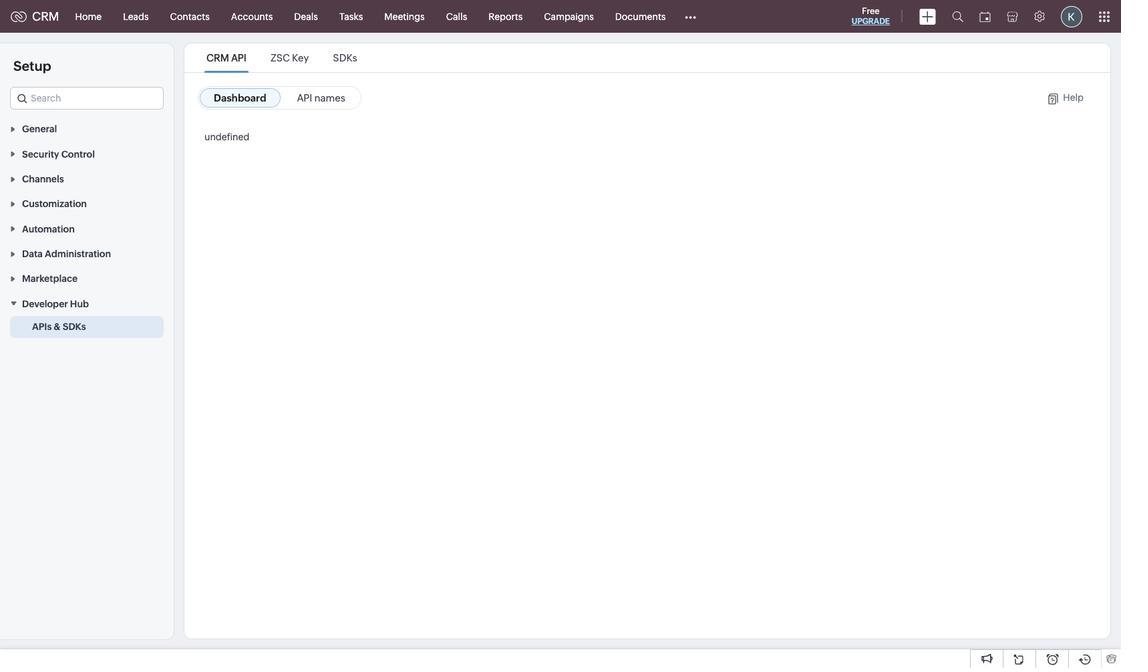 Task type: describe. For each thing, give the bounding box(es) containing it.
logo image
[[11, 11, 27, 22]]

marketplace button
[[0, 266, 174, 291]]

tasks link
[[329, 0, 374, 32]]

home link
[[65, 0, 112, 32]]

crm api
[[207, 52, 246, 63]]

setup
[[13, 58, 51, 74]]

leads link
[[112, 0, 159, 32]]

data administration
[[22, 249, 111, 259]]

security
[[22, 149, 59, 160]]

meetings link
[[374, 0, 436, 32]]

free upgrade
[[852, 6, 890, 26]]

channels
[[22, 174, 64, 184]]

1 vertical spatial api
[[297, 92, 312, 104]]

reports
[[489, 11, 523, 22]]

apis & sdks
[[32, 321, 86, 332]]

deals
[[294, 11, 318, 22]]

customization button
[[0, 191, 174, 216]]

data
[[22, 249, 43, 259]]

free
[[862, 6, 880, 16]]

api names
[[297, 92, 346, 104]]

profile element
[[1053, 0, 1091, 32]]

search image
[[952, 11, 964, 22]]

developer hub button
[[0, 291, 174, 316]]

profile image
[[1061, 6, 1083, 27]]

meetings
[[385, 11, 425, 22]]

administration
[[45, 249, 111, 259]]

general
[[22, 124, 57, 135]]

sdks inside list
[[333, 52, 357, 63]]

create menu element
[[912, 0, 944, 32]]

customization
[[22, 199, 87, 209]]

campaigns
[[544, 11, 594, 22]]

crm link
[[11, 9, 59, 23]]

tasks
[[339, 11, 363, 22]]

undefined
[[205, 132, 250, 142]]

developer hub region
[[0, 316, 174, 338]]

Other Modules field
[[677, 6, 705, 27]]

control
[[61, 149, 95, 160]]

contacts
[[170, 11, 210, 22]]

key
[[292, 52, 309, 63]]

automation
[[22, 224, 75, 234]]



Task type: vqa. For each thing, say whether or not it's contained in the screenshot.
ZSC Key link
yes



Task type: locate. For each thing, give the bounding box(es) containing it.
developer
[[22, 299, 68, 309]]

crm for crm
[[32, 9, 59, 23]]

general button
[[0, 116, 174, 141]]

calls
[[446, 11, 467, 22]]

1 horizontal spatial crm
[[207, 52, 229, 63]]

0 vertical spatial crm
[[32, 9, 59, 23]]

search element
[[944, 0, 972, 33]]

calls link
[[436, 0, 478, 32]]

0 horizontal spatial sdks
[[63, 321, 86, 332]]

create menu image
[[920, 8, 936, 24]]

zsc key
[[271, 52, 309, 63]]

crm for crm api
[[207, 52, 229, 63]]

api names link
[[283, 88, 360, 108]]

apis & sdks link
[[32, 320, 86, 333]]

deals link
[[284, 0, 329, 32]]

documents
[[615, 11, 666, 22]]

leads
[[123, 11, 149, 22]]

accounts link
[[220, 0, 284, 32]]

apis
[[32, 321, 52, 332]]

dashboard link
[[200, 88, 280, 108]]

calendar image
[[980, 11, 991, 22]]

crm up dashboard
[[207, 52, 229, 63]]

help
[[1064, 92, 1084, 103]]

crm
[[32, 9, 59, 23], [207, 52, 229, 63]]

api up dashboard
[[231, 52, 246, 63]]

1 vertical spatial crm
[[207, 52, 229, 63]]

None field
[[10, 87, 164, 110]]

crm right the logo
[[32, 9, 59, 23]]

Search text field
[[11, 88, 163, 109]]

upgrade
[[852, 17, 890, 26]]

zsc key link
[[269, 52, 311, 63]]

sdks inside developer hub region
[[63, 321, 86, 332]]

list containing crm api
[[194, 43, 369, 72]]

dashboard
[[214, 92, 266, 104]]

security control
[[22, 149, 95, 160]]

reports link
[[478, 0, 534, 32]]

api left the names
[[297, 92, 312, 104]]

sdks link
[[331, 52, 359, 63]]

automation button
[[0, 216, 174, 241]]

api
[[231, 52, 246, 63], [297, 92, 312, 104]]

1 vertical spatial sdks
[[63, 321, 86, 332]]

developer hub
[[22, 299, 89, 309]]

campaigns link
[[534, 0, 605, 32]]

&
[[54, 321, 61, 332]]

accounts
[[231, 11, 273, 22]]

sdks down tasks link
[[333, 52, 357, 63]]

crm api link
[[205, 52, 249, 63]]

data administration button
[[0, 241, 174, 266]]

names
[[314, 92, 346, 104]]

0 horizontal spatial crm
[[32, 9, 59, 23]]

sdks right &
[[63, 321, 86, 332]]

contacts link
[[159, 0, 220, 32]]

0 horizontal spatial api
[[231, 52, 246, 63]]

1 horizontal spatial api
[[297, 92, 312, 104]]

marketplace
[[22, 274, 78, 284]]

0 vertical spatial sdks
[[333, 52, 357, 63]]

hub
[[70, 299, 89, 309]]

sdks
[[333, 52, 357, 63], [63, 321, 86, 332]]

list
[[194, 43, 369, 72]]

zsc
[[271, 52, 290, 63]]

0 vertical spatial api
[[231, 52, 246, 63]]

home
[[75, 11, 102, 22]]

security control button
[[0, 141, 174, 166]]

documents link
[[605, 0, 677, 32]]

1 horizontal spatial sdks
[[333, 52, 357, 63]]

channels button
[[0, 166, 174, 191]]



